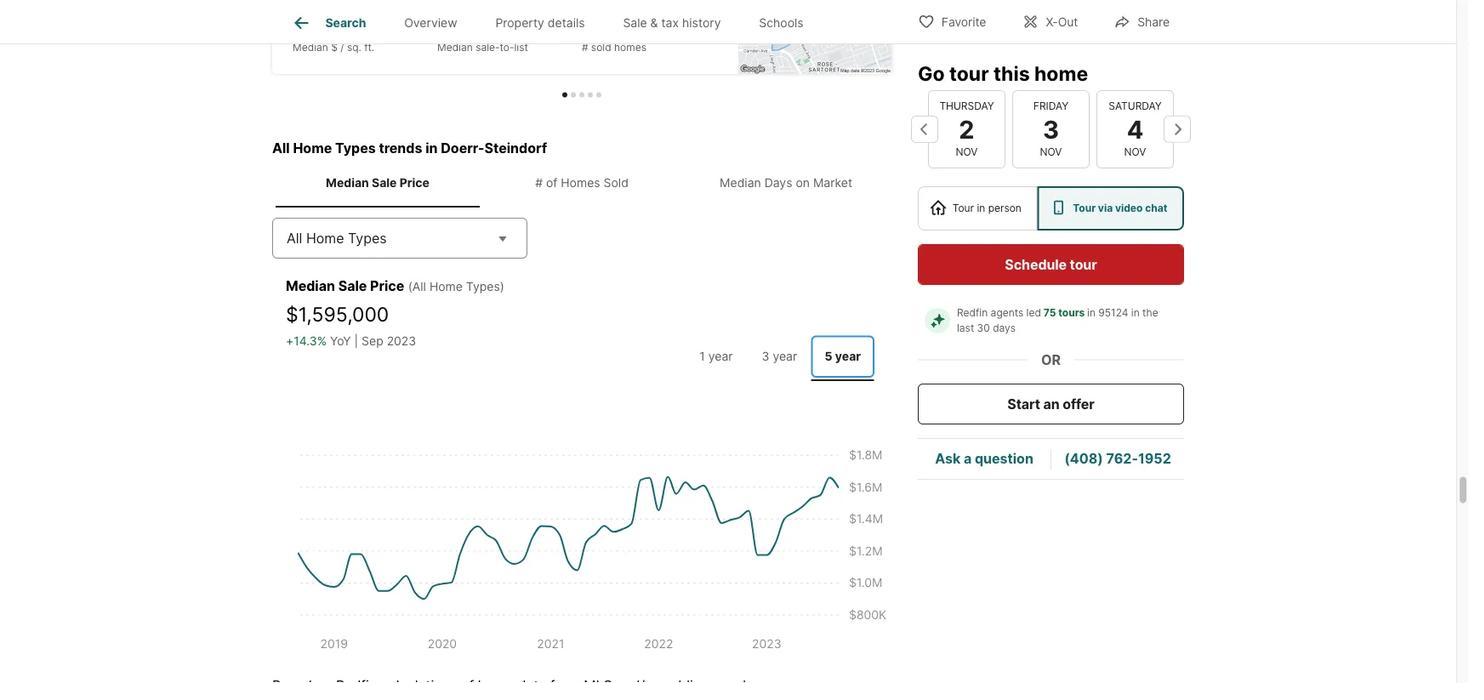 Task type: locate. For each thing, give the bounding box(es) containing it.
sale left the &
[[623, 16, 647, 30]]

(408)
[[1064, 450, 1103, 467]]

0 vertical spatial tab list
[[272, 0, 836, 43]]

median up 'all home types'
[[326, 176, 369, 190]]

days
[[993, 322, 1016, 334]]

sale
[[623, 16, 647, 30], [372, 176, 397, 190], [338, 277, 367, 294]]

0 vertical spatial sale
[[623, 16, 647, 30]]

year for 5 year
[[835, 349, 861, 364]]

the
[[1143, 307, 1158, 319]]

2 nov from the left
[[1040, 146, 1062, 158]]

home right (all
[[430, 279, 463, 293]]

median up $1,595,000
[[286, 277, 335, 294]]

types for all home types
[[348, 230, 387, 246]]

median
[[293, 42, 328, 54], [437, 42, 473, 54], [326, 176, 369, 190], [720, 176, 761, 190], [286, 277, 335, 294]]

in inside in the last 30 days
[[1131, 307, 1140, 319]]

1 horizontal spatial sale
[[372, 176, 397, 190]]

on
[[796, 176, 810, 190]]

1 year
[[700, 349, 733, 364]]

tab list containing median sale price
[[272, 159, 892, 207]]

tour for tour via video chat
[[1073, 202, 1096, 214]]

0 horizontal spatial 3
[[582, 22, 591, 38]]

nov down friday
[[1040, 146, 1062, 158]]

95124
[[1099, 307, 1128, 319]]

homes
[[561, 176, 600, 190]]

types
[[335, 140, 376, 156], [348, 230, 387, 246]]

tour inside tour in person option
[[953, 202, 974, 214]]

1 vertical spatial types
[[348, 230, 387, 246]]

2
[[959, 114, 975, 144]]

3 inside tab
[[762, 349, 769, 364]]

1 horizontal spatial #
[[582, 42, 588, 54]]

homes
[[614, 42, 646, 54]]

2 vertical spatial home
[[430, 279, 463, 293]]

redfin
[[957, 307, 988, 319]]

price inside tab
[[400, 176, 430, 190]]

home down median sale price tab
[[306, 230, 344, 246]]

(408) 762-1952 link
[[1064, 450, 1171, 467]]

sale-
[[476, 42, 500, 54]]

last
[[957, 322, 974, 334]]

home
[[293, 140, 332, 156], [306, 230, 344, 246], [430, 279, 463, 293]]

all
[[272, 140, 290, 156], [287, 230, 302, 246]]

median days on market tab
[[684, 162, 888, 204]]

tour via video chat
[[1073, 202, 1167, 214]]

median down $1.15k
[[293, 42, 328, 54]]

year left the 5 on the right of page
[[773, 349, 797, 364]]

schools tab
[[740, 3, 823, 43]]

106.9% median sale-to-list
[[437, 22, 528, 54]]

1 vertical spatial sale
[[372, 176, 397, 190]]

image image
[[738, 0, 892, 74]]

tour for tour in person
[[953, 202, 974, 214]]

sale & tax history
[[623, 16, 721, 30]]

a
[[964, 450, 972, 467]]

3 inside 3 # sold homes
[[582, 22, 591, 38]]

1 vertical spatial all
[[287, 230, 302, 246]]

price down the all home types trends in doerr-steindorf
[[400, 176, 430, 190]]

start
[[1008, 396, 1040, 412]]

nov inside friday 3 nov
[[1040, 146, 1062, 158]]

median sale price (all home types) $1,595,000
[[286, 277, 504, 326]]

1
[[700, 349, 705, 364]]

None button
[[928, 90, 1006, 168], [1012, 90, 1090, 168], [1097, 90, 1174, 168], [928, 90, 1006, 168], [1012, 90, 1090, 168], [1097, 90, 1174, 168]]

3 for 3 # sold homes
[[582, 22, 591, 38]]

nov
[[956, 146, 978, 158], [1040, 146, 1062, 158], [1124, 146, 1146, 158]]

types up median sale price
[[335, 140, 376, 156]]

video
[[1115, 202, 1143, 214]]

2 vertical spatial sale
[[338, 277, 367, 294]]

list box
[[918, 186, 1184, 231]]

median inside tab
[[326, 176, 369, 190]]

nov inside thursday 2 nov
[[956, 146, 978, 158]]

ft.
[[364, 42, 374, 54]]

price inside the median sale price (all home types) $1,595,000
[[370, 277, 404, 294]]

slide 4 dot image
[[588, 92, 593, 97]]

tour in person option
[[918, 186, 1038, 231]]

year for 3 year
[[773, 349, 797, 364]]

0 vertical spatial 3
[[582, 22, 591, 38]]

home for all home types trends in doerr-steindorf
[[293, 140, 332, 156]]

tour left the via
[[1073, 202, 1096, 214]]

2 horizontal spatial year
[[835, 349, 861, 364]]

price
[[400, 176, 430, 190], [370, 277, 404, 294]]

2 year from the left
[[773, 349, 797, 364]]

1 vertical spatial tab list
[[272, 159, 892, 207]]

(408) 762-1952
[[1064, 450, 1171, 467]]

nov inside saturday 4 nov
[[1124, 146, 1146, 158]]

2 horizontal spatial 3
[[1043, 114, 1059, 144]]

search
[[325, 16, 366, 30]]

75
[[1044, 307, 1056, 319]]

tour
[[953, 202, 974, 214], [1073, 202, 1096, 214]]

1 vertical spatial price
[[370, 277, 404, 294]]

2 tour from the left
[[1073, 202, 1096, 214]]

in right the 'tours'
[[1087, 307, 1096, 319]]

0 horizontal spatial tour
[[949, 61, 989, 85]]

tour up thursday
[[949, 61, 989, 85]]

year right 1
[[708, 349, 733, 364]]

0 horizontal spatial year
[[708, 349, 733, 364]]

tour inside button
[[1070, 256, 1097, 273]]

3 year
[[762, 349, 797, 364]]

1 nov from the left
[[956, 146, 978, 158]]

0 vertical spatial tour
[[949, 61, 989, 85]]

1 vertical spatial 3
[[1043, 114, 1059, 144]]

1 year from the left
[[708, 349, 733, 364]]

home inside the median sale price (all home types) $1,595,000
[[430, 279, 463, 293]]

0 vertical spatial all
[[272, 140, 290, 156]]

median left days
[[720, 176, 761, 190]]

2 vertical spatial 3
[[762, 349, 769, 364]]

slide 2 dot image
[[571, 92, 576, 97]]

chat
[[1145, 202, 1167, 214]]

2 horizontal spatial sale
[[623, 16, 647, 30]]

next image
[[1164, 116, 1191, 143]]

sold
[[591, 42, 611, 54]]

previous image
[[911, 116, 938, 143]]

median inside tab
[[720, 176, 761, 190]]

3 nov from the left
[[1124, 146, 1146, 158]]

# inside tab
[[535, 176, 543, 190]]

sale inside the median sale price (all home types) $1,595,000
[[338, 277, 367, 294]]

doerr-
[[441, 140, 485, 156]]

0 horizontal spatial nov
[[956, 146, 978, 158]]

redfin agents led 75 tours in 95124
[[957, 307, 1128, 319]]

/
[[340, 42, 344, 54]]

steindorf
[[485, 140, 547, 156]]

$
[[331, 42, 338, 54]]

1 horizontal spatial 3
[[762, 349, 769, 364]]

0 vertical spatial #
[[582, 42, 588, 54]]

led
[[1026, 307, 1041, 319]]

tab list containing search
[[272, 0, 836, 43]]

1 horizontal spatial year
[[773, 349, 797, 364]]

year for 1 year
[[708, 349, 733, 364]]

out
[[1058, 15, 1078, 29]]

0 horizontal spatial sale
[[338, 277, 367, 294]]

1 horizontal spatial tour
[[1070, 256, 1097, 273]]

# left the of
[[535, 176, 543, 190]]

search link
[[291, 13, 366, 33]]

saturday 4 nov
[[1109, 100, 1162, 158]]

2 vertical spatial tab list
[[681, 332, 878, 381]]

2 horizontal spatial nov
[[1124, 146, 1146, 158]]

0 horizontal spatial tour
[[953, 202, 974, 214]]

all for all home types trends in doerr-steindorf
[[272, 140, 290, 156]]

slide 5 dot image
[[596, 92, 601, 97]]

tab list
[[272, 0, 836, 43], [272, 159, 892, 207], [681, 332, 878, 381]]

tour inside tour via video chat option
[[1073, 202, 1096, 214]]

year right the 5 on the right of page
[[835, 349, 861, 364]]

$1,595,000
[[286, 302, 389, 326]]

1 horizontal spatial tour
[[1073, 202, 1096, 214]]

in left the
[[1131, 307, 1140, 319]]

an
[[1043, 396, 1060, 412]]

0 horizontal spatial #
[[535, 176, 543, 190]]

sale down the trends
[[372, 176, 397, 190]]

median inside the median sale price (all home types) $1,595,000
[[286, 277, 335, 294]]

(all
[[408, 279, 426, 293]]

1 vertical spatial tour
[[1070, 256, 1097, 273]]

1 horizontal spatial nov
[[1040, 146, 1062, 158]]

in left the person
[[977, 202, 985, 214]]

nov down 4
[[1124, 146, 1146, 158]]

nov for 4
[[1124, 146, 1146, 158]]

start an offer button
[[918, 384, 1184, 425]]

friday 3 nov
[[1033, 100, 1069, 158]]

to-
[[500, 42, 514, 54]]

price left (all
[[370, 277, 404, 294]]

in
[[426, 140, 438, 156], [977, 202, 985, 214], [1087, 307, 1096, 319], [1131, 307, 1140, 319]]

types down median sale price tab
[[348, 230, 387, 246]]

schedule tour button
[[918, 244, 1184, 285]]

2023
[[387, 334, 416, 348]]

home
[[1034, 61, 1088, 85]]

tour right schedule
[[1070, 256, 1097, 273]]

sale for median sale price
[[372, 176, 397, 190]]

# left sold
[[582, 42, 588, 54]]

#
[[582, 42, 588, 54], [535, 176, 543, 190]]

nov down 2
[[956, 146, 978, 158]]

sale up $1,595,000
[[338, 277, 367, 294]]

nov for 2
[[956, 146, 978, 158]]

106.9%
[[437, 22, 486, 38]]

year inside tab
[[835, 349, 861, 364]]

1 vertical spatial home
[[306, 230, 344, 246]]

tour left the person
[[953, 202, 974, 214]]

median down 106.9%
[[437, 42, 473, 54]]

home up median sale price
[[293, 140, 332, 156]]

1 vertical spatial #
[[535, 176, 543, 190]]

carousel group
[[265, 0, 912, 97]]

median sale price tab
[[276, 162, 480, 204]]

762-
[[1106, 450, 1138, 467]]

3 year from the left
[[835, 349, 861, 364]]

0 vertical spatial types
[[335, 140, 376, 156]]

days
[[765, 176, 792, 190]]

price for median sale price (all home types) $1,595,000
[[370, 277, 404, 294]]

0 vertical spatial price
[[400, 176, 430, 190]]

list
[[514, 42, 528, 54]]

in the last 30 days
[[957, 307, 1161, 334]]

tour via video chat option
[[1038, 186, 1184, 231]]

person
[[988, 202, 1022, 214]]

1 tour from the left
[[953, 202, 974, 214]]

tour
[[949, 61, 989, 85], [1070, 256, 1097, 273]]

go tour this home
[[918, 61, 1088, 85]]

0 vertical spatial home
[[293, 140, 332, 156]]



Task type: describe. For each thing, give the bounding box(es) containing it.
in inside option
[[977, 202, 985, 214]]

median sale price
[[326, 176, 430, 190]]

types)
[[466, 279, 504, 293]]

$1.15k median $ / sq. ft.
[[293, 22, 374, 54]]

share button
[[1099, 4, 1184, 39]]

x-out button
[[1008, 4, 1093, 39]]

start an offer
[[1008, 396, 1095, 412]]

all home types trends in doerr-steindorf
[[272, 140, 547, 156]]

friday
[[1033, 100, 1069, 112]]

tour in person
[[953, 202, 1022, 214]]

5 year
[[825, 349, 861, 364]]

5
[[825, 349, 832, 364]]

or
[[1041, 351, 1061, 368]]

1 year tab
[[685, 335, 748, 378]]

$1.15k
[[293, 22, 335, 38]]

schedule tour
[[1005, 256, 1097, 273]]

schedule
[[1005, 256, 1067, 273]]

yoy
[[330, 334, 351, 348]]

# of homes sold tab
[[480, 162, 684, 204]]

tours
[[1058, 307, 1085, 319]]

saturday
[[1109, 100, 1162, 112]]

offer
[[1063, 396, 1095, 412]]

3 inside friday 3 nov
[[1043, 114, 1059, 144]]

x-out
[[1046, 15, 1078, 29]]

all for all home types
[[287, 230, 302, 246]]

in right the trends
[[426, 140, 438, 156]]

x-
[[1046, 15, 1058, 29]]

3 # sold homes
[[582, 22, 646, 54]]

via
[[1098, 202, 1113, 214]]

sq.
[[347, 42, 361, 54]]

slide 3 dot image
[[579, 92, 584, 97]]

1952
[[1138, 450, 1171, 467]]

price for median sale price
[[400, 176, 430, 190]]

types for all home types trends in doerr-steindorf
[[335, 140, 376, 156]]

median for median days on market
[[720, 176, 761, 190]]

thursday 2 nov
[[940, 100, 994, 158]]

sale for median sale price (all home types) $1,595,000
[[338, 277, 367, 294]]

ask a question
[[935, 450, 1034, 467]]

sale & tax history tab
[[604, 3, 740, 43]]

overview tab
[[385, 3, 476, 43]]

agents
[[991, 307, 1024, 319]]

of
[[546, 176, 557, 190]]

median for median sale price
[[326, 176, 369, 190]]

go
[[918, 61, 945, 85]]

thursday
[[940, 100, 994, 112]]

30
[[977, 322, 990, 334]]

market
[[813, 176, 852, 190]]

schools
[[759, 16, 804, 30]]

median days on market
[[720, 176, 852, 190]]

# inside 3 # sold homes
[[582, 42, 588, 54]]

favorite button
[[903, 4, 1001, 39]]

favorite
[[942, 15, 986, 29]]

|
[[354, 334, 358, 348]]

tour for schedule
[[1070, 256, 1097, 273]]

nov for 3
[[1040, 146, 1062, 158]]

+14.3% yoy | sep 2023
[[286, 334, 416, 348]]

median for median sale price (all home types) $1,595,000
[[286, 277, 335, 294]]

ask a question link
[[935, 450, 1034, 467]]

# of homes sold
[[535, 176, 629, 190]]

+14.3%
[[286, 334, 327, 348]]

details
[[548, 16, 585, 30]]

share
[[1138, 15, 1170, 29]]

3 for 3 year
[[762, 349, 769, 364]]

ask
[[935, 450, 961, 467]]

median inside 106.9% median sale-to-list
[[437, 42, 473, 54]]

property details tab
[[476, 3, 604, 43]]

5 year tab
[[811, 335, 875, 378]]

median inside $1.15k median $ / sq. ft.
[[293, 42, 328, 54]]

history
[[682, 16, 721, 30]]

list box containing tour in person
[[918, 186, 1184, 231]]

slide 1 dot image
[[562, 92, 567, 97]]

3 year tab
[[748, 335, 811, 378]]

property details
[[495, 16, 585, 30]]

&
[[650, 16, 658, 30]]

sold
[[604, 176, 629, 190]]

property
[[495, 16, 544, 30]]

tab list containing 1 year
[[681, 332, 878, 381]]

this
[[994, 61, 1030, 85]]

all home types
[[287, 230, 387, 246]]

sep
[[362, 334, 383, 348]]

tax
[[661, 16, 679, 30]]

overview
[[404, 16, 457, 30]]

4
[[1127, 114, 1144, 144]]

tour for go
[[949, 61, 989, 85]]

home for all home types
[[306, 230, 344, 246]]

question
[[975, 450, 1034, 467]]

trends
[[379, 140, 422, 156]]



Task type: vqa. For each thing, say whether or not it's contained in the screenshot.
tours
yes



